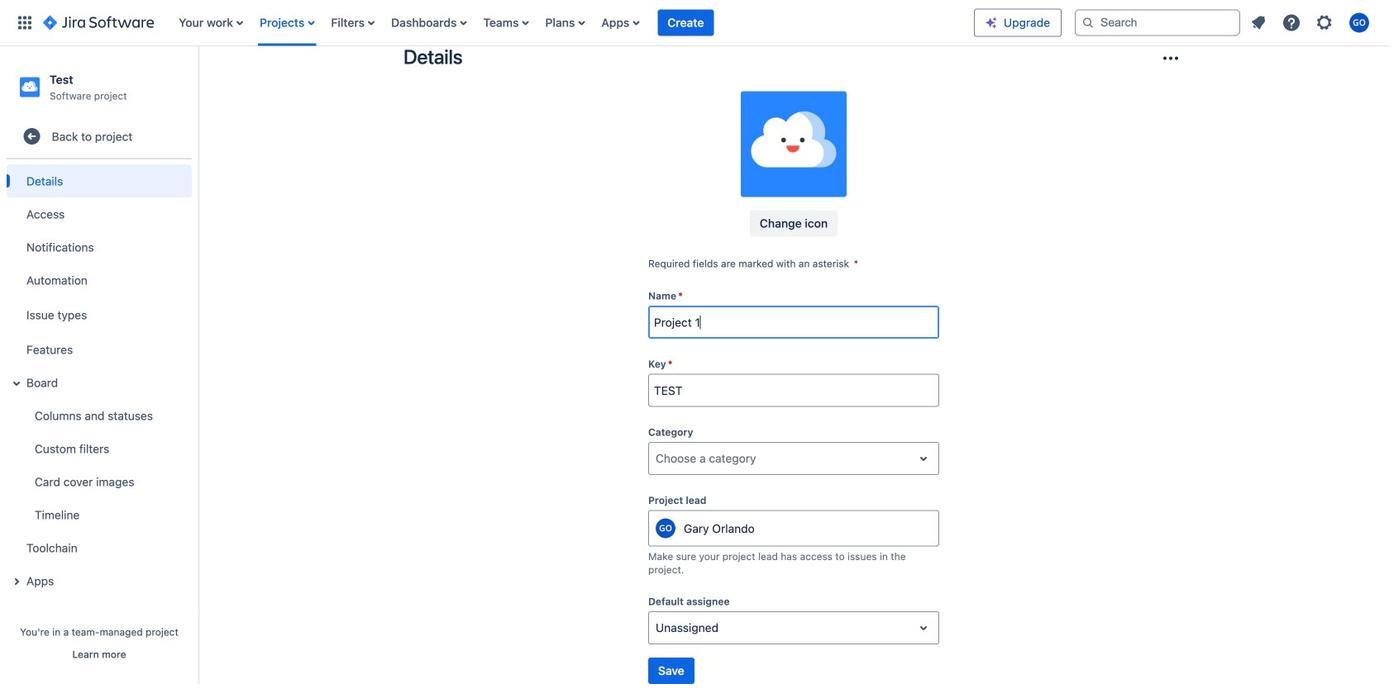 Task type: describe. For each thing, give the bounding box(es) containing it.
notifications image
[[1249, 13, 1268, 33]]

1 horizontal spatial list
[[1244, 8, 1379, 38]]

sidebar element
[[0, 46, 198, 685]]

your profile and settings image
[[1349, 13, 1369, 33]]

project avatar image
[[741, 91, 847, 197]]

help image
[[1282, 13, 1302, 33]]

primary element
[[10, 0, 974, 46]]

0 horizontal spatial list
[[171, 0, 974, 46]]



Task type: locate. For each thing, give the bounding box(es) containing it.
expand image
[[7, 572, 26, 592]]

banner
[[0, 0, 1389, 46]]

None search field
[[1075, 10, 1240, 36]]

None text field
[[656, 451, 659, 467]]

None text field
[[656, 620, 659, 637]]

None field
[[649, 308, 939, 337], [649, 376, 939, 406], [649, 308, 939, 337], [649, 376, 939, 406]]

more image
[[1161, 48, 1181, 68]]

list
[[171, 0, 974, 46], [1244, 8, 1379, 38]]

appswitcher icon image
[[15, 13, 35, 33]]

open image
[[914, 619, 934, 638]]

search image
[[1082, 16, 1095, 29]]

main content
[[198, 0, 1389, 685]]

group inside 'sidebar' element
[[3, 160, 192, 603]]

expand image
[[7, 374, 26, 394]]

Search field
[[1075, 10, 1240, 36]]

jira software image
[[43, 13, 154, 33], [43, 13, 154, 33]]

settings image
[[1315, 13, 1335, 33]]

open image
[[914, 449, 934, 469]]

sidebar navigation image
[[180, 66, 217, 99]]

list item
[[658, 0, 714, 46]]

group
[[3, 160, 192, 603]]



